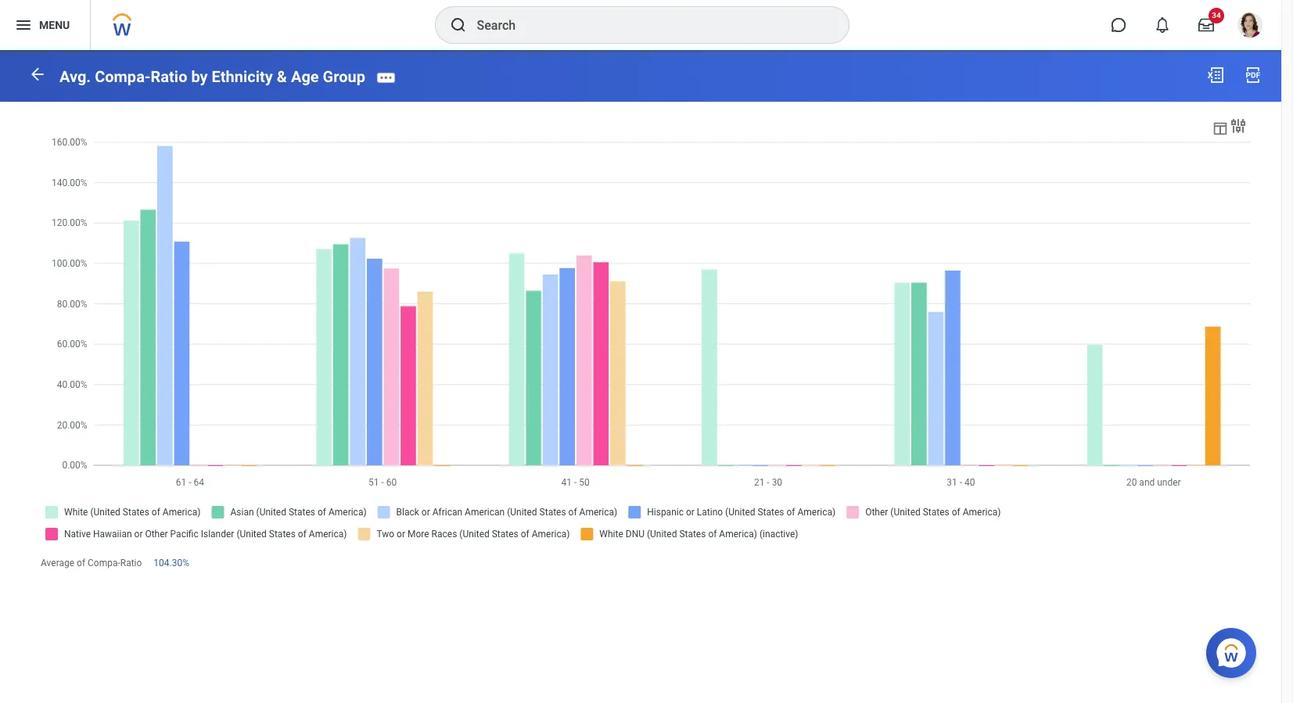 Task type: vqa. For each thing, say whether or not it's contained in the screenshot.
the bottommost Inbox 'icon'
no



Task type: locate. For each thing, give the bounding box(es) containing it.
ratio left 104.30%
[[120, 558, 142, 569]]

avg. compa-ratio by ethnicity & age group link
[[59, 67, 365, 86]]

compa- right avg.
[[95, 67, 151, 86]]

0 horizontal spatial ratio
[[120, 558, 142, 569]]

compa-
[[95, 67, 151, 86], [88, 558, 120, 569]]

104.30% button
[[154, 557, 192, 569]]

1 horizontal spatial ratio
[[151, 67, 187, 86]]

0 vertical spatial ratio
[[151, 67, 187, 86]]

configure and view chart data image
[[1229, 116, 1248, 135], [1212, 119, 1229, 137]]

Search Workday  search field
[[477, 8, 817, 42]]

avg. compa-ratio by ethnicity & age group main content
[[0, 50, 1282, 602]]

avg.
[[59, 67, 91, 86]]

ratio left by
[[151, 67, 187, 86]]

age
[[291, 67, 319, 86]]

notifications large image
[[1155, 17, 1171, 33]]

previous page image
[[28, 65, 47, 84]]

ratio
[[151, 67, 187, 86], [120, 558, 142, 569]]

by
[[191, 67, 208, 86]]

configure and view chart data image down view printable version (pdf) icon
[[1229, 116, 1248, 135]]

menu
[[39, 18, 70, 31]]

compa- right of
[[88, 558, 120, 569]]

search image
[[449, 16, 468, 34]]

justify image
[[14, 16, 33, 34]]

profile logan mcneil image
[[1238, 13, 1263, 41]]



Task type: describe. For each thing, give the bounding box(es) containing it.
0 vertical spatial compa-
[[95, 67, 151, 86]]

34
[[1212, 11, 1221, 20]]

&
[[277, 67, 287, 86]]

1 vertical spatial ratio
[[120, 558, 142, 569]]

export to excel image
[[1207, 66, 1225, 85]]

menu button
[[0, 0, 90, 50]]

of
[[77, 558, 85, 569]]

1 vertical spatial compa-
[[88, 558, 120, 569]]

view printable version (pdf) image
[[1244, 66, 1263, 85]]

34 button
[[1189, 8, 1225, 42]]

ethnicity
[[212, 67, 273, 86]]

104.30%
[[154, 558, 189, 569]]

avg. compa-ratio by ethnicity & age group
[[59, 67, 365, 86]]

average of compa-ratio
[[41, 558, 142, 569]]

configure and view chart data image down the export to excel 'icon'
[[1212, 119, 1229, 137]]

average
[[41, 558, 74, 569]]

group
[[323, 67, 365, 86]]

inbox large image
[[1199, 17, 1214, 33]]



